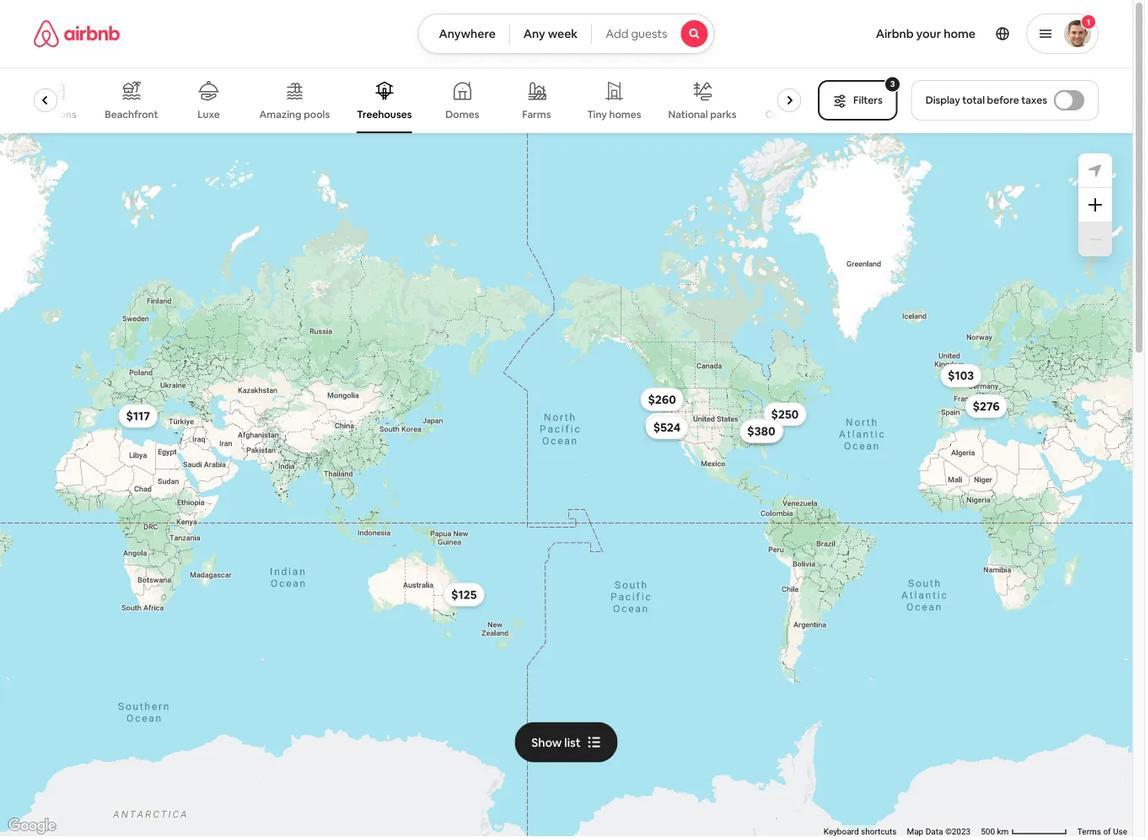 Task type: vqa. For each thing, say whether or not it's contained in the screenshot.
Zoom out Image
yes



Task type: locate. For each thing, give the bounding box(es) containing it.
$136
[[751, 423, 777, 438]]

1 button
[[1027, 13, 1099, 54]]

$117 button
[[119, 405, 158, 428]]

1
[[1087, 16, 1091, 27]]

national parks
[[669, 108, 737, 121]]

km
[[998, 827, 1009, 837]]

data
[[926, 827, 944, 837]]

$276 button
[[966, 395, 1008, 418]]

$111
[[750, 424, 773, 440]]

show list
[[532, 735, 581, 751]]

map
[[907, 827, 924, 837]]

airbnb your home link
[[866, 16, 986, 51]]

tiny homes
[[588, 108, 642, 121]]

google map
showing 11 stays. region
[[0, 133, 1133, 838]]

guests
[[631, 26, 668, 41]]

amazing
[[260, 108, 302, 121]]

$111 button
[[743, 420, 781, 444]]

$103 button
[[941, 364, 982, 388]]

any
[[524, 26, 546, 41]]

500 km button
[[976, 826, 1073, 838]]

None search field
[[418, 13, 715, 54]]

keyboard
[[824, 827, 859, 837]]

display total before taxes
[[926, 94, 1048, 107]]

$117
[[126, 409, 150, 424]]

profile element
[[735, 0, 1099, 67]]

mansions
[[33, 108, 77, 121]]

$380
[[748, 424, 776, 439]]

$103
[[948, 368, 975, 384]]

$250
[[772, 407, 799, 422]]

display total before taxes button
[[912, 80, 1099, 121]]

luxe
[[198, 108, 220, 121]]

camping
[[766, 108, 810, 121]]

$136 button
[[743, 418, 784, 442]]

keyboard shortcuts button
[[824, 826, 897, 838]]

terms
[[1078, 827, 1102, 837]]

$250 button
[[764, 403, 807, 426]]

national
[[669, 108, 709, 121]]

terms of use link
[[1078, 827, 1128, 837]]

$125 button
[[444, 583, 485, 607]]

keyboard shortcuts
[[824, 827, 897, 837]]

homes
[[610, 108, 642, 121]]

500
[[981, 827, 996, 837]]

domes
[[446, 108, 480, 121]]

$260
[[648, 392, 677, 407]]

$152 button
[[645, 413, 686, 437]]

beachfront
[[105, 108, 159, 121]]

home
[[944, 26, 976, 41]]

$260 button
[[641, 388, 684, 412]]

$276
[[973, 399, 1000, 414]]

group
[[31, 67, 812, 133]]

airbnb
[[876, 26, 914, 41]]

zoom out image
[[1089, 233, 1103, 246]]

show list button
[[515, 723, 618, 763]]



Task type: describe. For each thing, give the bounding box(es) containing it.
terms of use
[[1078, 827, 1128, 837]]

$117 $152
[[126, 409, 679, 433]]

total
[[963, 94, 985, 107]]

none search field containing anywhere
[[418, 13, 715, 54]]

amazing pools
[[260, 108, 330, 121]]

filters
[[854, 94, 883, 107]]

any week button
[[509, 13, 592, 54]]

©2023
[[946, 827, 971, 837]]

parks
[[711, 108, 737, 121]]

use
[[1114, 827, 1128, 837]]

$524 button
[[646, 416, 689, 440]]

airbnb your home
[[876, 26, 976, 41]]

taxes
[[1022, 94, 1048, 107]]

$276 $524
[[654, 399, 1000, 435]]

add
[[606, 26, 629, 41]]

before
[[988, 94, 1020, 107]]

map data ©2023
[[907, 827, 971, 837]]

of
[[1104, 827, 1112, 837]]

anywhere button
[[418, 13, 510, 54]]

shortcuts
[[861, 827, 897, 837]]

pools
[[304, 108, 330, 121]]

tiny
[[588, 108, 608, 121]]

week
[[548, 26, 578, 41]]

500 km
[[981, 827, 1011, 837]]

$524
[[654, 420, 681, 435]]

add guests
[[606, 26, 668, 41]]

$380 button
[[740, 420, 783, 444]]

google image
[[4, 816, 60, 838]]

any week
[[524, 26, 578, 41]]

add guests button
[[592, 13, 715, 54]]

$250 $136
[[751, 407, 799, 438]]

zoom in image
[[1089, 198, 1103, 212]]

farms
[[523, 108, 552, 121]]

filters button
[[818, 80, 898, 121]]

list
[[565, 735, 581, 751]]

display
[[926, 94, 961, 107]]

$125
[[452, 588, 477, 603]]

group containing national parks
[[31, 67, 812, 133]]

treehouses
[[357, 108, 412, 121]]

anywhere
[[439, 26, 496, 41]]

your
[[917, 26, 942, 41]]

show
[[532, 735, 562, 751]]

$152
[[653, 417, 679, 433]]



